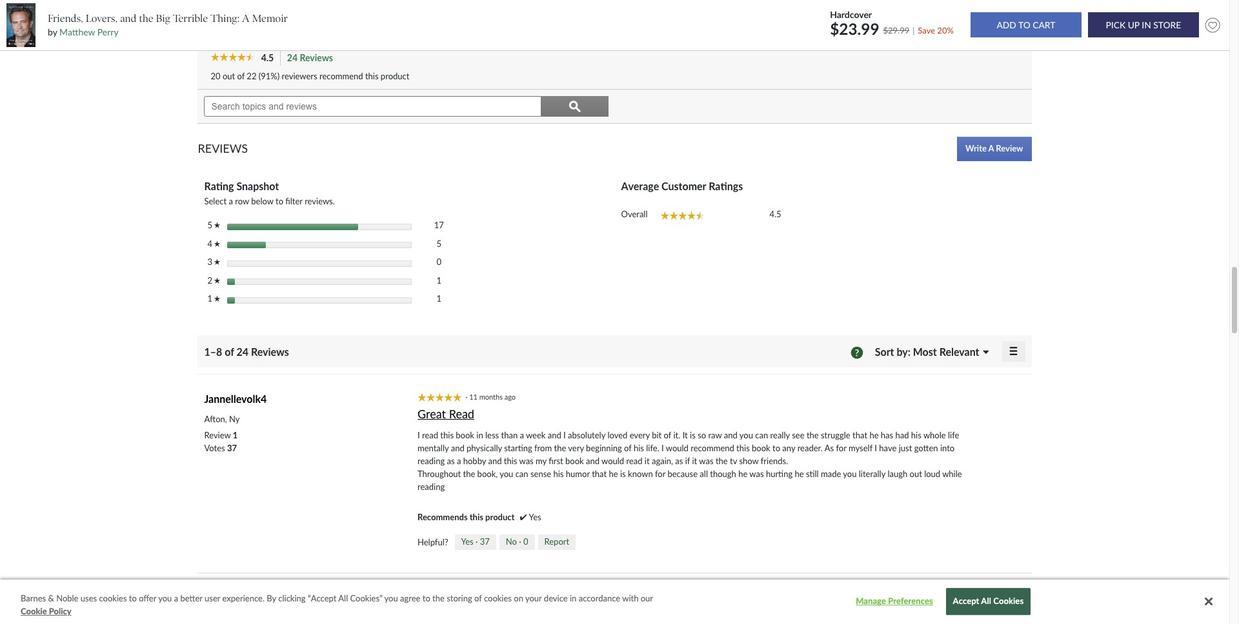 Task type: describe. For each thing, give the bounding box(es) containing it.
known
[[628, 469, 653, 480]]

so
[[698, 430, 706, 441]]

1 horizontal spatial would
[[666, 443, 689, 454]]

0 horizontal spatial out
[[223, 71, 235, 81]]

1 horizontal spatial for
[[836, 443, 847, 454]]

report
[[544, 537, 569, 548]]

1 horizontal spatial can
[[755, 430, 768, 441]]

matthew perry link
[[59, 27, 119, 38]]

1 cookies from the left
[[99, 594, 127, 604]]

perry
[[97, 27, 119, 38]]

1–8 of 24 reviews alert
[[204, 346, 294, 358]]

you right book,
[[500, 469, 513, 480]]

overall
[[621, 209, 648, 219]]

a inside barnes & noble uses cookies to offer you a better user experience. by clicking "accept all cookies" you agree to the storing of cookies on your device in accordance with our cookie policy
[[174, 594, 178, 604]]

5 for 5 ☆
[[208, 220, 214, 231]]

loved
[[608, 430, 628, 441]]

whole
[[924, 430, 946, 441]]

37 inside content helpfulness group
[[480, 537, 490, 548]]

manage preferences button
[[854, 590, 935, 615]]

· a year ago
[[466, 593, 504, 601]]

a inside "rating snapshot select a row below to filter reviews."
[[229, 196, 233, 207]]

yes inside content helpfulness group
[[461, 537, 474, 548]]

and down beginning at the bottom
[[586, 456, 600, 467]]

he left still on the right bottom of page
[[795, 469, 804, 480]]

preferences
[[888, 597, 933, 607]]

i right life.
[[662, 443, 664, 454]]

1 reading from the top
[[418, 456, 445, 467]]

0 horizontal spatial is
[[620, 469, 626, 480]]

out inside i read this book in less than a week and i absolutely loved every bit of it. it is so raw and you can really see the struggle that he has had his whole life mentally and physically starting from the very beginning of his life. i would recommend this book to any reader. as for myself i have just gotten into reading as a hobby and this was my first book and would read it again, as if it was the tv show friends. throughout the book, you can sense his humor that he is known for because all though he was hurting he still made you literally laugh out loud while reading
[[910, 469, 922, 480]]

1 horizontal spatial 24
[[287, 52, 298, 63]]

i left absolutely
[[564, 430, 566, 441]]

in inside barnes & noble uses cookies to offer you a better user experience. by clicking "accept all cookies" you agree to the storing of cookies on your device in accordance with our cookie policy
[[570, 594, 577, 604]]

barnes
[[21, 594, 46, 604]]

user
[[205, 594, 220, 604]]

0 vertical spatial reviews
[[300, 52, 333, 63]]

3 ☆
[[208, 257, 220, 268]]

i up mentally
[[418, 430, 420, 441]]

the up first
[[554, 443, 566, 454]]

2 vertical spatial reviews
[[251, 346, 289, 358]]

humor
[[566, 469, 590, 480]]

friends, lovers, and the big terrible thing: a memoir image
[[6, 3, 35, 47]]

· left year
[[466, 593, 468, 601]]

$29.99
[[883, 25, 910, 35]]

· 11 months ago
[[466, 393, 519, 401]]

physically
[[467, 443, 502, 454]]

write a review
[[966, 144, 1023, 154]]

11
[[469, 393, 478, 401]]

the inside barnes & noble uses cookies to offer you a better user experience. by clicking "accept all cookies" you agree to the storing of cookies on your device in accordance with our cookie policy
[[433, 594, 445, 604]]

literally
[[859, 469, 886, 480]]

0 horizontal spatial that
[[592, 469, 607, 480]]

4
[[208, 239, 214, 249]]

2 horizontal spatial his
[[911, 430, 922, 441]]

still
[[806, 469, 819, 480]]

≡
[[1009, 343, 1018, 360]]

sort
[[875, 346, 894, 358]]

ago for months
[[505, 393, 516, 401]]

manage preferences
[[856, 597, 933, 607]]

recommends
[[418, 512, 468, 523]]

votes
[[204, 443, 225, 454]]

the up reader.
[[807, 430, 819, 441]]

5 ☆
[[208, 220, 220, 231]]

of left 22
[[237, 71, 245, 81]]

average
[[621, 180, 659, 192]]

struggle
[[821, 430, 851, 441]]

a inside button
[[989, 144, 994, 154]]

no
[[506, 537, 517, 548]]

life.
[[646, 443, 660, 454]]

by
[[267, 594, 276, 604]]

20
[[211, 71, 220, 81]]

week
[[526, 430, 546, 441]]

yes · 37
[[461, 537, 490, 548]]

of right 1–8
[[225, 346, 234, 358]]

my
[[536, 456, 547, 467]]

jannellevolk4
[[204, 393, 267, 405]]

mentally
[[418, 443, 449, 454]]

better
[[180, 594, 203, 604]]

cookies"
[[350, 594, 383, 604]]

of down loved
[[624, 443, 632, 454]]

ϙ button
[[542, 96, 608, 117]]

with
[[622, 594, 639, 604]]

you up show
[[740, 430, 753, 441]]

0 vertical spatial yes
[[529, 512, 541, 523]]

0 vertical spatial book
[[456, 430, 474, 441]]

terrible
[[173, 12, 208, 24]]

this up yes · 37
[[470, 512, 483, 523]]

most
[[913, 346, 937, 358]]

0 horizontal spatial his
[[554, 469, 564, 480]]

recommend inside i read this book in less than a week and i absolutely loved every bit of it. it is so raw and you can really see the struggle that he has had his whole life mentally and physically starting from the very beginning of his life. i would recommend this book to any reader. as for myself i have just gotten into reading as a hobby and this was my first book and would read it again, as if it was the tv show friends. throughout the book, you can sense his humor that he is known for because all though he was hurting he still made you literally laugh out loud while reading
[[691, 443, 734, 454]]

device
[[544, 594, 568, 604]]

you left agree
[[384, 594, 398, 604]]

beginning
[[586, 443, 622, 454]]

months
[[479, 393, 503, 401]]

manage
[[856, 597, 886, 607]]

20 out of 22 (91%) reviewers recommend this product
[[211, 71, 410, 81]]

first
[[549, 456, 563, 467]]

tv
[[730, 456, 737, 467]]

0 vertical spatial is
[[690, 430, 696, 441]]

1 horizontal spatial book
[[565, 456, 584, 467]]

and up the hobby
[[451, 443, 465, 454]]

every
[[630, 430, 650, 441]]

2 cookies from the left
[[484, 594, 512, 604]]

by:
[[897, 346, 911, 358]]

afton, ny review 1 votes 37
[[204, 414, 240, 454]]

you right "made"
[[843, 469, 857, 480]]

1 vertical spatial 4.5
[[770, 209, 781, 219]]

1 vertical spatial book
[[752, 443, 771, 454]]

· down "recommends this product ✔ yes"
[[476, 537, 478, 548]]

review
[[996, 144, 1023, 154]]

our
[[641, 594, 653, 604]]

hardcover
[[830, 9, 872, 20]]

24 reviews
[[287, 52, 333, 63]]

to left offer
[[129, 594, 137, 604]]

1 vertical spatial product
[[485, 512, 515, 523]]

uses
[[81, 594, 97, 604]]

loud
[[924, 469, 941, 480]]

37 inside afton, ny review 1 votes 37
[[227, 443, 237, 454]]

? button
[[851, 345, 863, 361]]

absolutely
[[568, 430, 606, 441]]

read for i read this book in less than a week and i absolutely loved every bit of it. it is so raw and you can really see the struggle that he has had his whole life mentally and physically starting from the very beginning of his life. i would recommend this book to any reader. as for myself i have just gotten into reading as a hobby and this was my first book and would read it again, as if it was the tv show friends. throughout the book, you can sense his humor that he is known for because all though he was hurting he still made you literally laugh out loud while reading
[[422, 430, 438, 441]]

privacy alert dialog
[[0, 580, 1230, 625]]

filter
[[286, 196, 303, 207]]

✔
[[520, 512, 527, 523]]

2 ☆
[[208, 276, 220, 286]]

accept all cookies
[[953, 597, 1024, 607]]

ago for year
[[490, 593, 501, 601]]

0 horizontal spatial was
[[519, 456, 534, 467]]

☆ for 1
[[214, 296, 220, 302]]

all
[[700, 469, 708, 480]]

1 ☆
[[208, 294, 220, 304]]

as
[[825, 443, 834, 454]]

select
[[204, 196, 227, 207]]

ϙ
[[569, 100, 581, 112]]

read for great read
[[449, 408, 474, 422]]

0 vertical spatial that
[[853, 430, 868, 441]]

reviewers
[[282, 71, 317, 81]]

had
[[896, 430, 909, 441]]

3
[[208, 257, 214, 268]]



Task type: locate. For each thing, give the bounding box(es) containing it.
cookies left "on"
[[484, 594, 512, 604]]

a right than
[[520, 430, 524, 441]]

ny
[[229, 414, 240, 425]]

1 horizontal spatial 0
[[523, 537, 528, 548]]

1 vertical spatial reading
[[418, 482, 445, 492]]

as up throughout
[[447, 456, 455, 467]]

1 horizontal spatial ago
[[505, 393, 516, 401]]

a left better
[[174, 594, 178, 604]]

0 horizontal spatial yes
[[461, 537, 474, 548]]

1 horizontal spatial yes
[[529, 512, 541, 523]]

1–8 of 24 reviews
[[204, 346, 294, 358]]

on
[[514, 594, 523, 604]]

throughout
[[418, 469, 461, 480]]

☆ inside 3 ☆
[[214, 259, 220, 266]]

the inside friends, lovers, and the big terrible thing: a memoir by matthew perry
[[139, 12, 153, 24]]

0 vertical spatial in
[[477, 430, 483, 441]]

0 vertical spatial out
[[223, 71, 235, 81]]

all right accept
[[981, 597, 991, 607]]

0 vertical spatial for
[[836, 443, 847, 454]]

☆ for 5
[[214, 222, 220, 229]]

would down beginning at the bottom
[[602, 456, 624, 467]]

37
[[227, 443, 237, 454], [480, 537, 490, 548]]

1 horizontal spatial that
[[853, 430, 868, 441]]

37 down "recommends this product ✔ yes"
[[480, 537, 490, 548]]

all
[[338, 594, 348, 604], [981, 597, 991, 607]]

that up myself at the right of the page
[[853, 430, 868, 441]]

bit
[[652, 430, 662, 441]]

of left it.
[[664, 430, 671, 441]]

1 vertical spatial 0
[[523, 537, 528, 548]]

to left any
[[773, 443, 780, 454]]

of
[[237, 71, 245, 81], [225, 346, 234, 358], [664, 430, 671, 441], [624, 443, 632, 454], [474, 594, 482, 604]]

to inside i read this book in less than a week and i absolutely loved every bit of it. it is so raw and you can really see the struggle that he has had his whole life mentally and physically starting from the very beginning of his life. i would recommend this book to any reader. as for myself i have just gotten into reading as a hobby and this was my first book and would read it again, as if it was the tv show friends. throughout the book, you can sense his humor that he is known for because all though he was hurting he still made you literally laugh out loud while reading
[[773, 443, 780, 454]]

your
[[525, 594, 542, 604]]

you right offer
[[158, 594, 172, 604]]

is right it
[[690, 430, 696, 441]]

cookies right "uses"
[[99, 594, 127, 604]]

0 horizontal spatial read
[[422, 430, 438, 441]]

1 it from the left
[[645, 456, 650, 467]]

5 up 4
[[208, 220, 214, 231]]

his down first
[[554, 469, 564, 480]]

5 down 17
[[437, 239, 442, 249]]

is left the known
[[620, 469, 626, 480]]

24 right 1–8
[[237, 346, 249, 358]]

☆ inside 5 ☆
[[214, 222, 220, 229]]

1 vertical spatial read
[[422, 430, 438, 441]]

2 horizontal spatial reviews
[[300, 52, 333, 63]]

1 vertical spatial 24
[[237, 346, 249, 358]]

of right storing
[[474, 594, 482, 604]]

0 vertical spatial 0
[[437, 257, 442, 268]]

has
[[881, 430, 893, 441]]

experience.
[[222, 594, 265, 604]]

1 horizontal spatial is
[[690, 430, 696, 441]]

this down starting
[[504, 456, 517, 467]]

and inside friends, lovers, and the big terrible thing: a memoir by matthew perry
[[120, 12, 136, 24]]

great read
[[418, 408, 474, 422]]

reading down mentally
[[418, 456, 445, 467]]

see
[[792, 430, 805, 441]]

2 vertical spatial his
[[554, 469, 564, 480]]

0 horizontal spatial recommend
[[320, 71, 363, 81]]

he left the known
[[609, 469, 618, 480]]

0 horizontal spatial all
[[338, 594, 348, 604]]

0 horizontal spatial product
[[381, 71, 410, 81]]

1 vertical spatial ago
[[490, 593, 501, 601]]

recommend down raw
[[691, 443, 734, 454]]

?
[[851, 347, 863, 359]]

0 vertical spatial reading
[[418, 456, 445, 467]]

list
[[204, 429, 238, 455]]

a
[[989, 144, 994, 154], [229, 196, 233, 207], [520, 430, 524, 441], [457, 456, 461, 467], [469, 593, 473, 601], [174, 594, 178, 604]]

5 for 5
[[437, 239, 442, 249]]

yes down "recommends this product ✔ yes"
[[461, 537, 474, 548]]

1 vertical spatial 37
[[480, 537, 490, 548]]

while
[[943, 469, 962, 480]]

0 horizontal spatial book
[[456, 430, 474, 441]]

1 horizontal spatial cookies
[[484, 594, 512, 604]]

0 down 17
[[437, 257, 442, 268]]

content helpfulness group
[[418, 535, 576, 551]]

Search topics and reviews search region search field
[[198, 90, 615, 123]]

and right lovers,
[[120, 12, 136, 24]]

myself
[[849, 443, 873, 454]]

than
[[501, 430, 518, 441]]

4 ☆
[[208, 239, 220, 249]]

a left year
[[469, 593, 473, 601]]

2 ☆ from the top
[[214, 241, 220, 247]]

1 horizontal spatial his
[[634, 443, 644, 454]]

0 horizontal spatial as
[[447, 456, 455, 467]]

of inside barnes & noble uses cookies to offer you a better user experience. by clicking "accept all cookies" you agree to the storing of cookies on your device in accordance with our cookie policy
[[474, 594, 482, 604]]

☆ for 3
[[214, 259, 220, 266]]

0 vertical spatial product
[[381, 71, 410, 81]]

· right no
[[519, 537, 521, 548]]

0 vertical spatial 24
[[287, 52, 298, 63]]

1 horizontal spatial recommend
[[691, 443, 734, 454]]

1 horizontal spatial as
[[675, 456, 683, 467]]

0 vertical spatial would
[[666, 443, 689, 454]]

·
[[466, 393, 468, 401], [476, 537, 478, 548], [519, 537, 521, 548], [466, 593, 468, 601]]

1 horizontal spatial 37
[[480, 537, 490, 548]]

1 vertical spatial reviews
[[198, 141, 248, 156]]

as left if
[[675, 456, 683, 467]]

☆ up 4 ☆
[[214, 222, 220, 229]]

noble
[[56, 594, 78, 604]]

1 horizontal spatial product
[[485, 512, 515, 523]]

read down 11
[[449, 408, 474, 422]]

0 horizontal spatial can
[[516, 469, 528, 480]]

1 vertical spatial his
[[634, 443, 644, 454]]

2 as from the left
[[675, 456, 683, 467]]

0 horizontal spatial 24
[[237, 346, 249, 358]]

2 horizontal spatial read
[[626, 456, 643, 467]]

to left filter
[[276, 196, 283, 207]]

it
[[683, 430, 688, 441]]

because
[[668, 469, 698, 480]]

his right the had
[[911, 430, 922, 441]]

below
[[251, 196, 274, 207]]

you
[[740, 430, 753, 441], [500, 469, 513, 480], [843, 469, 857, 480], [158, 594, 172, 604], [384, 594, 398, 604]]

that
[[853, 430, 868, 441], [592, 469, 607, 480]]

2 horizontal spatial book
[[752, 443, 771, 454]]

in inside i read this book in less than a week and i absolutely loved every bit of it. it is so raw and you can really see the struggle that he has had his whole life mentally and physically starting from the very beginning of his life. i would recommend this book to any reader. as for myself i have just gotten into reading as a hobby and this was my first book and would read it again, as if it was the tv show friends. throughout the book, you can sense his humor that he is known for because all though he was hurting he still made you literally laugh out loud while reading
[[477, 430, 483, 441]]

2 horizontal spatial was
[[750, 469, 764, 480]]

out left loud
[[910, 469, 922, 480]]

all inside barnes & noble uses cookies to offer you a better user experience. by clicking "accept all cookies" you agree to the storing of cookies on your device in accordance with our cookie policy
[[338, 594, 348, 604]]

1 ☆ from the top
[[214, 222, 220, 229]]

and up book,
[[488, 456, 502, 467]]

was left my at the left bottom of page
[[519, 456, 534, 467]]

would down it.
[[666, 443, 689, 454]]

☆ down 2 ☆
[[214, 296, 220, 302]]

ago right months
[[505, 393, 516, 401]]

jannellevolk4 button
[[204, 393, 267, 405]]

0 horizontal spatial 0
[[437, 257, 442, 268]]

☆ down 3 ☆
[[214, 278, 220, 284]]

1 horizontal spatial 4.5
[[770, 209, 781, 219]]

thing:
[[211, 12, 240, 24]]

product left ✔
[[485, 512, 515, 523]]

book up show
[[752, 443, 771, 454]]

this up show
[[737, 443, 750, 454]]

sort by: most relevant ▼
[[875, 346, 989, 358]]

the left storing
[[433, 594, 445, 604]]

and
[[120, 12, 136, 24], [548, 430, 561, 441], [724, 430, 738, 441], [451, 443, 465, 454], [488, 456, 502, 467], [586, 456, 600, 467]]

a left the hobby
[[457, 456, 461, 467]]

i left have
[[875, 443, 877, 454]]

1 horizontal spatial it
[[692, 456, 697, 467]]

storing
[[447, 594, 472, 604]]

cookie policy link
[[21, 606, 71, 618]]

again,
[[652, 456, 673, 467]]

book,
[[477, 469, 498, 480]]

for
[[836, 443, 847, 454], [655, 469, 666, 480]]

1 horizontal spatial 5
[[437, 239, 442, 249]]

to right agree
[[423, 594, 430, 604]]

product up ϙ search field
[[381, 71, 410, 81]]

book up physically
[[456, 430, 474, 441]]

0 horizontal spatial it
[[645, 456, 650, 467]]

the down the hobby
[[463, 469, 475, 480]]

a left row
[[229, 196, 233, 207]]

can left the "really"
[[755, 430, 768, 441]]

cookies
[[994, 597, 1024, 607]]

big
[[156, 12, 170, 24]]

he left the has
[[870, 430, 879, 441]]

None submit
[[971, 13, 1082, 38], [1088, 13, 1199, 38], [971, 13, 1082, 38], [1088, 13, 1199, 38]]

1 vertical spatial out
[[910, 469, 922, 480]]

recommend
[[320, 71, 363, 81], [691, 443, 734, 454]]

this up the search topics and reviews text box
[[365, 71, 379, 81]]

it right if
[[692, 456, 697, 467]]

life
[[948, 430, 959, 441]]

as
[[447, 456, 455, 467], [675, 456, 683, 467]]

2 vertical spatial book
[[565, 456, 584, 467]]

☆ for 2
[[214, 278, 220, 284]]

☆ down 4 ☆
[[214, 259, 220, 266]]

1 vertical spatial recommend
[[691, 443, 734, 454]]

3 ☆ from the top
[[214, 259, 220, 266]]

and right raw
[[724, 430, 738, 441]]

write a review button
[[957, 137, 1032, 161]]

1 horizontal spatial was
[[699, 456, 714, 467]]

1 vertical spatial 5
[[437, 239, 442, 249]]

any
[[783, 443, 795, 454]]

the left tv
[[716, 456, 728, 467]]

37 right "votes"
[[227, 443, 237, 454]]

and up from
[[548, 430, 561, 441]]

ago right year
[[490, 593, 501, 601]]

0 inside content helpfulness group
[[523, 537, 528, 548]]

hobby
[[463, 456, 486, 467]]

lovers,
[[86, 12, 118, 24]]

1–8
[[204, 346, 222, 358]]

all inside "button"
[[981, 597, 991, 607]]

Search topics and reviews text field
[[204, 96, 542, 117]]

sexydva button
[[204, 593, 242, 605]]

☆ inside 1 ☆
[[214, 296, 220, 302]]

in right "device"
[[570, 594, 577, 604]]

it down life.
[[645, 456, 650, 467]]

1 horizontal spatial in
[[570, 594, 577, 604]]

year
[[475, 593, 488, 601]]

save 20%
[[918, 25, 954, 35]]

product
[[381, 71, 410, 81], [485, 512, 515, 523]]

4 ☆ from the top
[[214, 278, 220, 284]]

1 vertical spatial yes
[[461, 537, 474, 548]]

24 up reviewers
[[287, 52, 298, 63]]

0 horizontal spatial reviews
[[198, 141, 248, 156]]

list containing review
[[204, 429, 238, 455]]

laugh
[[888, 469, 908, 480]]

read up the known
[[626, 456, 643, 467]]

helpful?
[[418, 538, 448, 548]]

· left 11
[[466, 393, 468, 401]]

for right as
[[836, 443, 847, 454]]

for down 'again,'
[[655, 469, 666, 480]]

that right "humor"
[[592, 469, 607, 480]]

0 horizontal spatial 37
[[227, 443, 237, 454]]

sexydva
[[204, 593, 242, 605]]

&
[[48, 594, 54, 604]]

he down show
[[739, 469, 748, 480]]

out right 20
[[223, 71, 235, 81]]

0 horizontal spatial 4.5
[[261, 52, 274, 63]]

all right "accept
[[338, 594, 348, 604]]

into
[[940, 443, 955, 454]]

1 vertical spatial for
[[655, 469, 666, 480]]

0 vertical spatial his
[[911, 430, 922, 441]]

add to wishlist image
[[1202, 15, 1223, 36]]

was down show
[[750, 469, 764, 480]]

0 vertical spatial 5
[[208, 220, 214, 231]]

$23.99 $29.99
[[830, 19, 910, 38]]

0 vertical spatial read
[[449, 408, 474, 422]]

2 it from the left
[[692, 456, 697, 467]]

his down every
[[634, 443, 644, 454]]

0 horizontal spatial in
[[477, 430, 483, 441]]

☆ up 3 ☆
[[214, 241, 220, 247]]

1 inside afton, ny review 1 votes 37
[[233, 430, 238, 441]]

1 vertical spatial in
[[570, 594, 577, 604]]

1 horizontal spatial out
[[910, 469, 922, 480]]

1 vertical spatial can
[[516, 469, 528, 480]]

0 horizontal spatial ago
[[490, 593, 501, 601]]

2 vertical spatial read
[[626, 456, 643, 467]]

ago
[[505, 393, 516, 401], [490, 593, 501, 601]]

0 vertical spatial can
[[755, 430, 768, 441]]

to inside "rating snapshot select a row below to filter reviews."
[[276, 196, 283, 207]]

i
[[418, 430, 420, 441], [564, 430, 566, 441], [662, 443, 664, 454], [875, 443, 877, 454]]

▼
[[983, 350, 989, 356]]

1 horizontal spatial reviews
[[251, 346, 289, 358]]

cookie
[[21, 606, 47, 617]]

1 as from the left
[[447, 456, 455, 467]]

was up all
[[699, 456, 714, 467]]

gotten
[[914, 443, 938, 454]]

0 vertical spatial 37
[[227, 443, 237, 454]]

0 vertical spatial recommend
[[320, 71, 363, 81]]

☆ for 4
[[214, 241, 220, 247]]

have
[[879, 443, 897, 454]]

reviews right 1–8
[[251, 346, 289, 358]]

0 horizontal spatial 5
[[208, 220, 214, 231]]

rating
[[204, 180, 234, 192]]

row
[[235, 196, 249, 207]]

starting
[[504, 443, 532, 454]]

0 horizontal spatial would
[[602, 456, 624, 467]]

this up mentally
[[440, 430, 454, 441]]

can left sense
[[516, 469, 528, 480]]

accept
[[953, 597, 980, 607]]

5
[[208, 220, 214, 231], [437, 239, 442, 249]]

0 vertical spatial ago
[[505, 393, 516, 401]]

☆ inside 4 ☆
[[214, 241, 220, 247]]

☆☆☆☆☆
[[211, 52, 255, 61], [211, 52, 255, 61], [661, 211, 705, 220], [661, 211, 705, 220], [418, 393, 462, 402], [418, 393, 462, 402], [418, 593, 462, 602], [418, 593, 462, 602]]

24 reviews link
[[287, 50, 340, 66]]

from
[[535, 443, 552, 454]]

recommend down 24 reviews link in the left top of the page
[[320, 71, 363, 81]]

1 vertical spatial that
[[592, 469, 607, 480]]

1 horizontal spatial all
[[981, 597, 991, 607]]

"accept
[[308, 594, 337, 604]]

1 vertical spatial is
[[620, 469, 626, 480]]

0 horizontal spatial for
[[655, 469, 666, 480]]

0 vertical spatial 4.5
[[261, 52, 274, 63]]

0 right no
[[523, 537, 528, 548]]

ratings
[[709, 180, 743, 192]]

raw
[[708, 430, 722, 441]]

very
[[568, 443, 584, 454]]

afton,
[[204, 414, 227, 425]]

yes right ✔
[[529, 512, 541, 523]]

5 ☆ from the top
[[214, 296, 220, 302]]

1 vertical spatial would
[[602, 456, 624, 467]]

reviews up rating
[[198, 141, 248, 156]]

1 horizontal spatial read
[[449, 408, 474, 422]]

can
[[755, 430, 768, 441], [516, 469, 528, 480]]

reviews up 20 out of 22 (91%) reviewers recommend this product on the left top of the page
[[300, 52, 333, 63]]

☆ inside 2 ☆
[[214, 278, 220, 284]]

friends,
[[48, 12, 83, 24]]

2 reading from the top
[[418, 482, 445, 492]]

1
[[437, 276, 442, 286], [208, 294, 214, 304], [437, 294, 442, 304], [233, 430, 238, 441]]

is
[[690, 430, 696, 441], [620, 469, 626, 480]]



Task type: vqa. For each thing, say whether or not it's contained in the screenshot.
rightmost as
yes



